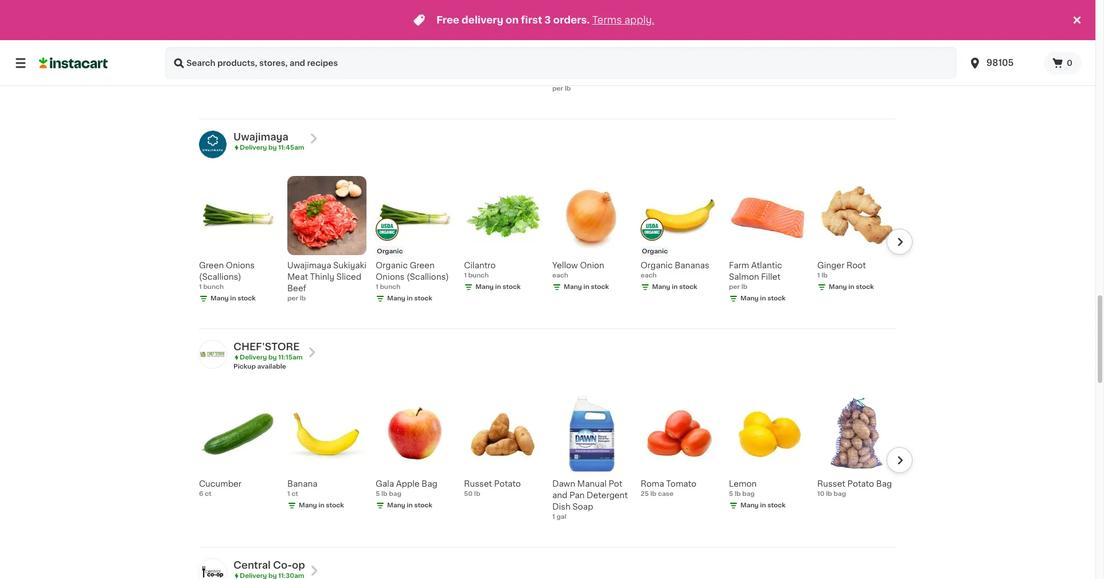 Task type: vqa. For each thing, say whether or not it's contained in the screenshot.
Ground
yes



Task type: locate. For each thing, give the bounding box(es) containing it.
by down central co-op
[[269, 573, 277, 580]]

bunch
[[469, 273, 489, 279], [203, 284, 224, 290], [380, 284, 401, 290]]

organic green onions (scallions) 1 bunch
[[376, 262, 449, 290]]

potato inside russet potato bag 10 lb bag
[[848, 480, 875, 488]]

item carousel region containing banana
[[199, 0, 913, 114]]

0 horizontal spatial ground
[[553, 74, 583, 82]]

lb inside wonderful halos mandarin oranges 2 lb
[[293, 74, 299, 80]]

1 inside cilantro 1 bunch
[[464, 273, 467, 279]]

per inside ground beef 96% lean per lb
[[729, 74, 740, 80]]

1 vertical spatial uwajimaya
[[288, 262, 331, 270]]

yellow left jumbo
[[464, 51, 490, 59]]

in for cilantro
[[496, 284, 501, 290]]

2 each from the left
[[641, 273, 657, 279]]

gal
[[557, 514, 567, 521]]

0 vertical spatial delivery
[[240, 144, 267, 151]]

beef down 93%
[[585, 74, 604, 82]]

3 delivery from the top
[[240, 573, 267, 580]]

many in stock for banana
[[299, 503, 344, 509]]

ground down fat
[[553, 74, 583, 82]]

salmon
[[729, 273, 760, 281]]

on
[[506, 15, 519, 25]]

1 horizontal spatial onions
[[376, 273, 405, 281]]

many in stock down gala apple bag 5 lb bag
[[387, 503, 433, 509]]

stock for cilantro
[[503, 284, 521, 290]]

many for green onions (scallions)
[[211, 296, 229, 302]]

lb inside yellow jumbo onions 1 lb
[[469, 74, 475, 80]]

0 vertical spatial onions
[[464, 63, 493, 71]]

orders.
[[554, 15, 590, 25]]

2 bag from the left
[[877, 480, 893, 488]]

2 green from the left
[[410, 262, 435, 270]]

yellow inside yellow jumbo onions 1 lb
[[464, 51, 490, 59]]

96%
[[783, 51, 801, 59]]

1 inside green onions (scallions) 1 bunch
[[199, 284, 202, 290]]

many in stock down organic green onions (scallions) 1 bunch
[[387, 296, 433, 302]]

tomato
[[667, 480, 697, 488]]

stock for ginger root
[[856, 284, 875, 290]]

uwajimaya up delivery by 11:45am
[[234, 132, 289, 142]]

and
[[553, 492, 568, 500]]

0 vertical spatial by
[[269, 144, 277, 151]]

many in stock
[[476, 284, 521, 290], [564, 284, 609, 290], [653, 284, 698, 290], [829, 284, 875, 290], [211, 296, 256, 302], [387, 296, 433, 302], [741, 296, 786, 302], [299, 503, 344, 509], [387, 503, 433, 509], [741, 503, 786, 509]]

0 horizontal spatial beef
[[288, 285, 307, 293]]

2 lean from the left
[[729, 63, 749, 71]]

free delivery on first 3 orders. terms apply.
[[437, 15, 655, 25]]

lb inside "cs/r value pack 7% fat 93% lean ground beef per lb"
[[565, 85, 571, 92]]

1 horizontal spatial yellow
[[553, 262, 578, 270]]

many down lemon 5 lb bag
[[741, 503, 759, 509]]

ground inside ground beef 96% lean per lb
[[729, 51, 760, 59]]

1 green from the left
[[199, 262, 224, 270]]

1 inside organic green onions (scallions) 1 bunch
[[376, 284, 379, 290]]

bag inside gala apple bag 5 lb bag
[[389, 491, 402, 498]]

0 horizontal spatial potato
[[494, 480, 521, 488]]

11:45am
[[278, 144, 305, 151]]

by up available
[[269, 355, 277, 361]]

bag for apple
[[422, 480, 438, 488]]

1 vertical spatial by
[[269, 355, 277, 361]]

2 horizontal spatial onions
[[464, 63, 493, 71]]

(scallions)
[[199, 273, 241, 281], [407, 273, 449, 281]]

0 horizontal spatial ct
[[205, 491, 212, 498]]

many in stock for cilantro
[[476, 284, 521, 290]]

11:30am
[[278, 573, 305, 580]]

1 horizontal spatial lean
[[729, 63, 749, 71]]

1 horizontal spatial beef
[[585, 74, 604, 82]]

in for green onions (scallions)
[[230, 296, 236, 302]]

1 vertical spatial banana
[[288, 480, 318, 488]]

0 vertical spatial banana
[[199, 51, 229, 59]]

1 lean from the left
[[601, 63, 621, 71]]

per
[[199, 62, 210, 69], [729, 74, 740, 80], [553, 85, 564, 92], [729, 284, 740, 290], [288, 296, 298, 302]]

0 horizontal spatial bunch
[[203, 284, 224, 290]]

stock
[[503, 284, 521, 290], [591, 284, 609, 290], [680, 284, 698, 290], [856, 284, 875, 290], [238, 296, 256, 302], [415, 296, 433, 302], [768, 296, 786, 302], [326, 503, 344, 509], [415, 503, 433, 509], [768, 503, 786, 509]]

fillet
[[762, 273, 781, 281]]

co-
[[273, 561, 292, 570]]

0 vertical spatial beef
[[762, 51, 781, 59]]

bag right 10
[[834, 491, 847, 498]]

Search field
[[165, 47, 957, 79]]

bowl
[[869, 51, 888, 59]]

stock for gala apple bag
[[415, 503, 433, 509]]

many down ginger root 1 lb
[[829, 284, 848, 290]]

stock for banana
[[326, 503, 344, 509]]

instacart logo image
[[39, 56, 108, 70]]

5 inside gala apple bag 5 lb bag
[[376, 491, 380, 498]]

0 horizontal spatial russet
[[464, 480, 492, 488]]

2 vertical spatial beef
[[288, 285, 307, 293]]

many for farm atlantic salmon fillet
[[741, 296, 759, 302]]

many down cilantro 1 bunch
[[476, 284, 494, 290]]

item carousel region for uwajimaya
[[183, 172, 913, 324]]

yellow left onion
[[553, 262, 578, 270]]

1 potato from the left
[[494, 480, 521, 488]]

many down green onions (scallions) 1 bunch
[[211, 296, 229, 302]]

cucumber 6 ct
[[199, 480, 242, 498]]

0 horizontal spatial green
[[199, 262, 224, 270]]

1 vertical spatial onions
[[226, 262, 255, 270]]

delivery by 11:15am
[[240, 355, 303, 361]]

1 horizontal spatial bag
[[877, 480, 893, 488]]

2 vertical spatial delivery
[[240, 573, 267, 580]]

strawberries
[[400, 51, 451, 59]]

terms apply. link
[[593, 15, 655, 25]]

lemon
[[729, 480, 757, 488]]

many in stock for gala apple bag
[[387, 503, 433, 509]]

0 vertical spatial item carousel region
[[199, 0, 913, 114]]

1 inside ginger root 1 lb
[[818, 273, 821, 279]]

root
[[847, 262, 867, 270]]

many down banana 1 ct
[[299, 503, 317, 509]]

1 inside banana 1 ct
[[288, 491, 290, 498]]

2 russet from the left
[[818, 480, 846, 488]]

stock for farm atlantic salmon fillet
[[768, 296, 786, 302]]

onions inside yellow jumbo onions 1 lb
[[464, 63, 493, 71]]

beef
[[762, 51, 781, 59], [585, 74, 604, 82], [288, 285, 307, 293]]

oz
[[647, 74, 654, 80]]

1 vertical spatial yellow
[[553, 262, 578, 270]]

banana
[[199, 51, 229, 59], [288, 480, 318, 488]]

each inside organic bananas each
[[641, 273, 657, 279]]

many in stock for organic green onions (scallions)
[[387, 296, 433, 302]]

delivery
[[240, 144, 267, 151], [240, 355, 267, 361], [240, 573, 267, 580]]

potato for russet potato
[[494, 480, 521, 488]]

0 horizontal spatial (scallions)
[[199, 273, 241, 281]]

1 vertical spatial ground
[[553, 74, 583, 82]]

delivery up "pickup available"
[[240, 355, 267, 361]]

3 by from the top
[[269, 573, 277, 580]]

0 horizontal spatial lean
[[601, 63, 621, 71]]

fresh
[[376, 51, 398, 59]]

many for yellow onion
[[564, 284, 582, 290]]

uwajimaya up meat
[[288, 262, 331, 270]]

item carousel region
[[199, 0, 913, 114], [183, 172, 913, 324], [183, 390, 913, 543]]

beef down meat
[[288, 285, 307, 293]]

russet up 10
[[818, 480, 846, 488]]

many in stock down green onions (scallions) 1 bunch
[[211, 296, 256, 302]]

many in stock down banana 1 ct
[[299, 503, 344, 509]]

(scallions) inside organic green onions (scallions) 1 bunch
[[407, 273, 449, 281]]

by
[[269, 144, 277, 151], [269, 355, 277, 361], [269, 573, 277, 580]]

many in stock down lemon 5 lb bag
[[741, 503, 786, 509]]

1 horizontal spatial 5
[[729, 491, 734, 498]]

in for organic green onions (scallions)
[[407, 296, 413, 302]]

pot
[[609, 480, 623, 488]]

chef'store image
[[199, 341, 227, 368]]

2 vertical spatial by
[[269, 573, 277, 580]]

case
[[658, 491, 674, 498]]

onions
[[464, 63, 493, 71], [226, 262, 255, 270], [376, 273, 405, 281]]

many
[[476, 284, 494, 290], [564, 284, 582, 290], [653, 284, 671, 290], [829, 284, 848, 290], [211, 296, 229, 302], [387, 296, 406, 302], [741, 296, 759, 302], [299, 503, 317, 509], [387, 503, 406, 509], [741, 503, 759, 509]]

1 bag from the left
[[389, 491, 402, 498]]

1 horizontal spatial (scallions)
[[407, 273, 449, 281]]

shreds
[[641, 63, 669, 71]]

1 ct from the left
[[205, 491, 212, 498]]

cilantro
[[464, 262, 496, 270]]

beef left 96%
[[762, 51, 781, 59]]

each inside yellow onion each
[[553, 273, 569, 279]]

bag inside gala apple bag 5 lb bag
[[422, 480, 438, 488]]

0 vertical spatial ground
[[729, 51, 760, 59]]

bag inside russet potato bag 10 lb bag
[[834, 491, 847, 498]]

0 horizontal spatial bag
[[389, 491, 402, 498]]

ct for banana
[[292, 491, 298, 498]]

lb inside gala apple bag 5 lb bag
[[382, 491, 388, 498]]

russet up '50'
[[464, 480, 492, 488]]

2 potato from the left
[[848, 480, 875, 488]]

1 vertical spatial item carousel region
[[183, 172, 913, 324]]

1 vertical spatial delivery
[[240, 355, 267, 361]]

organic inside organic bananas each
[[641, 262, 673, 270]]

many down organic bananas each
[[653, 284, 671, 290]]

yellow for each
[[553, 262, 578, 270]]

gala apple bag 5 lb bag
[[376, 480, 438, 498]]

yellow inside yellow onion each
[[553, 262, 578, 270]]

uwajimaya image
[[199, 131, 227, 158]]

1 5 from the left
[[376, 491, 380, 498]]

2 horizontal spatial bag
[[834, 491, 847, 498]]

many in stock down yellow onion each at top right
[[564, 284, 609, 290]]

bag for russet
[[834, 491, 847, 498]]

pickup
[[234, 364, 256, 370]]

many in stock down cilantro 1 bunch
[[476, 284, 521, 290]]

1 horizontal spatial banana
[[288, 480, 318, 488]]

many in stock down organic bananas each
[[653, 284, 698, 290]]

ground left 96%
[[729, 51, 760, 59]]

1 horizontal spatial russet
[[818, 480, 846, 488]]

lean inside ground beef 96% lean per lb
[[729, 63, 749, 71]]

many in stock for ginger root
[[829, 284, 875, 290]]

1 horizontal spatial bag
[[743, 491, 755, 498]]

many down organic green onions (scallions) 1 bunch
[[387, 296, 406, 302]]

central co-op
[[234, 561, 305, 570]]

lb inside roma tomato 25 lb case
[[651, 491, 657, 498]]

delivery down "central"
[[240, 573, 267, 580]]

onions inside organic green onions (scallions) 1 bunch
[[376, 273, 405, 281]]

item carousel region for chef'store
[[183, 390, 913, 543]]

item carousel region containing cucumber
[[183, 390, 913, 543]]

green
[[199, 262, 224, 270], [410, 262, 435, 270]]

2 bag from the left
[[743, 491, 755, 498]]

ct inside cucumber 6 ct
[[205, 491, 212, 498]]

item carousel region containing green onions (scallions)
[[183, 172, 913, 324]]

0 horizontal spatial onions
[[226, 262, 255, 270]]

bag down lemon
[[743, 491, 755, 498]]

uwajimaya for uwajimaya
[[234, 132, 289, 142]]

2 5 from the left
[[729, 491, 734, 498]]

7%
[[553, 63, 565, 71]]

5 down gala
[[376, 491, 380, 498]]

2 delivery from the top
[[240, 355, 267, 361]]

beef inside ground beef 96% lean per lb
[[762, 51, 781, 59]]

many for organic green onions (scallions)
[[387, 296, 406, 302]]

0 horizontal spatial yellow
[[464, 51, 490, 59]]

potato inside russet potato 50 lb
[[494, 480, 521, 488]]

bag down gala
[[389, 491, 402, 498]]

apple
[[396, 480, 420, 488]]

many down yellow onion each at top right
[[564, 284, 582, 290]]

1 horizontal spatial ground
[[729, 51, 760, 59]]

by left 11:45am
[[269, 144, 277, 151]]

1 russet from the left
[[464, 480, 492, 488]]

russet inside russet potato bag 10 lb bag
[[818, 480, 846, 488]]

gala
[[376, 480, 394, 488]]

1 horizontal spatial bunch
[[380, 284, 401, 290]]

many down salmon
[[741, 296, 759, 302]]

1 vertical spatial beef
[[585, 74, 604, 82]]

1 horizontal spatial each
[[641, 273, 657, 279]]

bag
[[389, 491, 402, 498], [743, 491, 755, 498], [834, 491, 847, 498]]

2 vertical spatial onions
[[376, 273, 405, 281]]

ct
[[205, 491, 212, 498], [292, 491, 298, 498]]

russet
[[464, 480, 492, 488], [818, 480, 846, 488]]

None search field
[[165, 47, 957, 79]]

lb inside uwajimaya sukiyaki meat thinly sliced beef per lb
[[300, 296, 306, 302]]

0 horizontal spatial each
[[553, 273, 569, 279]]

ct inside banana 1 ct
[[292, 491, 298, 498]]

0 vertical spatial yellow
[[464, 51, 490, 59]]

1 (scallions) from the left
[[199, 273, 241, 281]]

1 horizontal spatial potato
[[848, 480, 875, 488]]

item badge image
[[641, 218, 664, 241]]

bag inside lemon 5 lb bag
[[743, 491, 755, 498]]

stock for green onions (scallions)
[[238, 296, 256, 302]]

0 vertical spatial uwajimaya
[[234, 132, 289, 142]]

1 horizontal spatial green
[[410, 262, 435, 270]]

russet inside russet potato 50 lb
[[464, 480, 492, 488]]

lean
[[601, 63, 621, 71], [729, 63, 749, 71]]

ginger root 1 lb
[[818, 262, 867, 279]]

first
[[521, 15, 543, 25]]

by for central co-op
[[269, 573, 277, 580]]

in for organic bananas
[[672, 284, 678, 290]]

1 delivery from the top
[[240, 144, 267, 151]]

chef'store
[[234, 343, 300, 352]]

2 ct from the left
[[292, 491, 298, 498]]

1 by from the top
[[269, 144, 277, 151]]

ct for cucumber
[[205, 491, 212, 498]]

0 horizontal spatial banana
[[199, 51, 229, 59]]

in
[[496, 284, 501, 290], [584, 284, 590, 290], [672, 284, 678, 290], [849, 284, 855, 290], [230, 296, 236, 302], [407, 296, 413, 302], [761, 296, 767, 302], [319, 503, 325, 509], [407, 503, 413, 509], [761, 503, 767, 509]]

uwajimaya inside uwajimaya sukiyaki meat thinly sliced beef per lb
[[288, 262, 331, 270]]

0 horizontal spatial bag
[[422, 480, 438, 488]]

2 horizontal spatial bunch
[[469, 273, 489, 279]]

delivery left 11:45am
[[240, 144, 267, 151]]

1 bag from the left
[[422, 480, 438, 488]]

stock for organic green onions (scallions)
[[415, 296, 433, 302]]

1 horizontal spatial ct
[[292, 491, 298, 498]]

each
[[553, 273, 569, 279], [641, 273, 657, 279]]

2 (scallions) from the left
[[407, 273, 449, 281]]

lb inside ground beef 96% lean per lb
[[742, 74, 748, 80]]

banana for banana per lb
[[199, 51, 229, 59]]

in for lemon
[[761, 503, 767, 509]]

2 vertical spatial item carousel region
[[183, 390, 913, 543]]

per inside "cs/r value pack 7% fat 93% lean ground beef per lb"
[[553, 85, 564, 92]]

3 bag from the left
[[834, 491, 847, 498]]

bag inside russet potato bag 10 lb bag
[[877, 480, 893, 488]]

5 down lemon
[[729, 491, 734, 498]]

beef inside "cs/r value pack 7% fat 93% lean ground beef per lb"
[[585, 74, 604, 82]]

many in stock down fillet
[[741, 296, 786, 302]]

many down gala apple bag 5 lb bag
[[387, 503, 406, 509]]

2 horizontal spatial beef
[[762, 51, 781, 59]]

1 each from the left
[[553, 273, 569, 279]]

beef inside uwajimaya sukiyaki meat thinly sliced beef per lb
[[288, 285, 307, 293]]

0 horizontal spatial 5
[[376, 491, 380, 498]]

organic inside organic green onions (scallions) 1 bunch
[[376, 262, 408, 270]]

many in stock down ginger root 1 lb
[[829, 284, 875, 290]]



Task type: describe. For each thing, give the bounding box(es) containing it.
organic bananas each
[[641, 262, 710, 279]]

in for yellow onion
[[584, 284, 590, 290]]

russet potato 50 lb
[[464, 480, 521, 498]]

manual
[[578, 480, 607, 488]]

in for ginger root
[[849, 284, 855, 290]]

many in stock for yellow onion
[[564, 284, 609, 290]]

stock for lemon
[[768, 503, 786, 509]]

dawn manual pot and pan detergent dish soap 1 gal
[[553, 480, 628, 521]]

98105 button
[[962, 47, 1045, 79]]

onions for yellow
[[464, 63, 493, 71]]

potato for russet potato bag
[[848, 480, 875, 488]]

roma tomato 25 lb case
[[641, 480, 697, 498]]

value
[[575, 51, 597, 59]]

farms
[[648, 51, 673, 59]]

wonderful
[[288, 51, 330, 59]]

central
[[234, 561, 271, 570]]

many for organic bananas
[[653, 284, 671, 290]]

50
[[464, 491, 473, 498]]

delivery for uwajimaya
[[240, 144, 267, 151]]

cilantro 1 bunch
[[464, 262, 496, 279]]

0 button
[[1045, 52, 1082, 75]]

bananas
[[675, 262, 710, 270]]

russet potato bag 10 lb bag
[[818, 480, 893, 498]]

3
[[545, 15, 551, 25]]

ground inside "cs/r value pack 7% fat 93% lean ground beef per lb"
[[553, 74, 583, 82]]

lb inside russet potato bag 10 lb bag
[[827, 491, 833, 498]]

green inside organic green onions (scallions) 1 bunch
[[410, 262, 435, 270]]

lb inside lemon 5 lb bag
[[735, 491, 741, 498]]

russet for russet potato
[[464, 480, 492, 488]]

0
[[1068, 59, 1073, 67]]

bunch inside organic green onions (scallions) 1 bunch
[[380, 284, 401, 290]]

detergent
[[587, 492, 628, 500]]

lemon 5 lb bag
[[729, 480, 757, 498]]

banana for banana 1 ct
[[288, 480, 318, 488]]

98105
[[987, 59, 1014, 67]]

apply.
[[625, 15, 655, 25]]

11:15am
[[278, 355, 303, 361]]

lb inside russet potato 50 lb
[[475, 491, 481, 498]]

yellow for onions
[[464, 51, 490, 59]]

pack
[[599, 51, 618, 59]]

watermelon
[[818, 51, 867, 59]]

item badge image
[[376, 218, 399, 241]]

delivery by 11:45am
[[240, 144, 305, 151]]

lb inside farm atlantic salmon fillet per lb
[[742, 284, 748, 290]]

fresh strawberries
[[376, 51, 451, 59]]

many for cilantro
[[476, 284, 494, 290]]

free
[[437, 15, 460, 25]]

terms
[[593, 15, 622, 25]]

farm
[[729, 262, 750, 270]]

op
[[292, 561, 305, 570]]

s farms lettuce shreds 8 oz
[[641, 51, 707, 80]]

93%
[[581, 63, 599, 71]]

halos
[[332, 51, 355, 59]]

many for ginger root
[[829, 284, 848, 290]]

in for banana
[[319, 503, 325, 509]]

98105 button
[[969, 47, 1038, 79]]

1 inside yellow jumbo onions 1 lb
[[464, 74, 467, 80]]

mandarin
[[288, 63, 325, 71]]

wonderful halos mandarin oranges 2 lb
[[288, 51, 362, 80]]

lean inside "cs/r value pack 7% fat 93% lean ground beef per lb"
[[601, 63, 621, 71]]

many in stock for organic bananas
[[653, 284, 698, 290]]

each for organic bananas
[[641, 273, 657, 279]]

(scallions) inside green onions (scallions) 1 bunch
[[199, 273, 241, 281]]

many for lemon
[[741, 503, 759, 509]]

onions inside green onions (scallions) 1 bunch
[[226, 262, 255, 270]]

available
[[257, 364, 286, 370]]

roma
[[641, 480, 665, 488]]

in for gala apple bag
[[407, 503, 413, 509]]

cs/r value pack 7% fat 93% lean ground beef per lb
[[553, 51, 621, 92]]

soap
[[573, 503, 594, 511]]

farm atlantic salmon fillet per lb
[[729, 262, 783, 290]]

per inside banana per lb
[[199, 62, 210, 69]]

cucumber
[[199, 480, 242, 488]]

sliced
[[337, 273, 362, 281]]

ginger
[[818, 262, 845, 270]]

thinly
[[310, 273, 335, 281]]

stock for yellow onion
[[591, 284, 609, 290]]

many for banana
[[299, 503, 317, 509]]

limited time offer region
[[0, 0, 1071, 40]]

25
[[641, 491, 649, 498]]

watermelon bowl
[[818, 51, 888, 59]]

central co-op image
[[199, 560, 227, 580]]

fresh strawberries link
[[376, 0, 455, 70]]

5 inside lemon 5 lb bag
[[729, 491, 734, 498]]

lettuce
[[675, 51, 707, 59]]

pan
[[570, 492, 585, 500]]

green onions (scallions) 1 bunch
[[199, 262, 255, 290]]

stock for organic bananas
[[680, 284, 698, 290]]

delivery for central co-op
[[240, 573, 267, 580]]

2
[[288, 74, 292, 80]]

green inside green onions (scallions) 1 bunch
[[199, 262, 224, 270]]

per inside farm atlantic salmon fillet per lb
[[729, 284, 740, 290]]

yellow jumbo onions 1 lb
[[464, 51, 520, 80]]

s
[[641, 51, 646, 59]]

each for yellow onion
[[553, 273, 569, 279]]

sukiyaki
[[333, 262, 367, 270]]

delivery
[[462, 15, 504, 25]]

bunch inside green onions (scallions) 1 bunch
[[203, 284, 224, 290]]

many in stock for green onions (scallions)
[[211, 296, 256, 302]]

by for uwajimaya
[[269, 144, 277, 151]]

per inside uwajimaya sukiyaki meat thinly sliced beef per lb
[[288, 296, 298, 302]]

dish
[[553, 503, 571, 511]]

10
[[818, 491, 825, 498]]

meat
[[288, 273, 308, 281]]

ground beef 96% lean per lb
[[729, 51, 801, 80]]

oranges
[[327, 63, 362, 71]]

atlantic
[[752, 262, 783, 270]]

onions for organic
[[376, 273, 405, 281]]

in for farm atlantic salmon fillet
[[761, 296, 767, 302]]

6
[[199, 491, 203, 498]]

yellow onion each
[[553, 262, 605, 279]]

lb inside ginger root 1 lb
[[822, 273, 828, 279]]

2 by from the top
[[269, 355, 277, 361]]

russet for russet potato bag
[[818, 480, 846, 488]]

banana per lb
[[199, 51, 229, 69]]

bunch inside cilantro 1 bunch
[[469, 273, 489, 279]]

8
[[641, 74, 645, 80]]

bag for potato
[[877, 480, 893, 488]]

watermelon bowl link
[[818, 0, 897, 74]]

jumbo
[[492, 51, 520, 59]]

lb inside banana per lb
[[212, 62, 218, 69]]

many in stock for farm atlantic salmon fillet
[[741, 296, 786, 302]]

bag for gala
[[389, 491, 402, 498]]

many in stock for lemon
[[741, 503, 786, 509]]

many for gala apple bag
[[387, 503, 406, 509]]

delivery by 11:30am
[[240, 573, 305, 580]]

1 inside dawn manual pot and pan detergent dish soap 1 gal
[[553, 514, 555, 521]]

uwajimaya for uwajimaya sukiyaki meat thinly sliced beef per lb
[[288, 262, 331, 270]]

fat
[[567, 63, 579, 71]]

onion
[[580, 262, 605, 270]]



